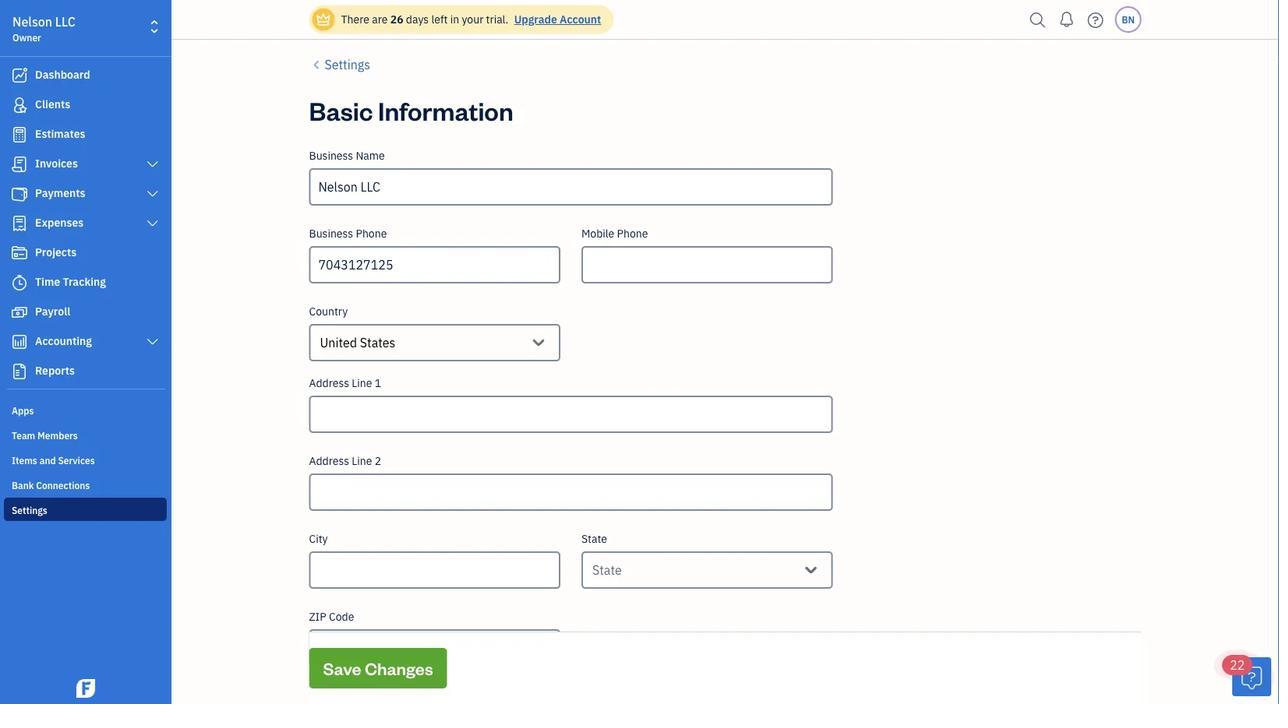 Task type: describe. For each thing, give the bounding box(es) containing it.
left
[[431, 12, 448, 27]]

1 horizontal spatial settings link
[[309, 55, 370, 74]]

timer image
[[10, 275, 29, 291]]

1 horizontal spatial settings
[[325, 57, 370, 73]]

project image
[[10, 246, 29, 261]]

clients link
[[4, 91, 167, 119]]

team members
[[12, 429, 78, 442]]

apps link
[[4, 398, 167, 422]]

business time zone
[[309, 688, 407, 702]]

estimates
[[35, 127, 85, 141]]

upgrade
[[514, 12, 557, 27]]

line for 2
[[352, 454, 372, 468]]

address line 1
[[309, 376, 381, 391]]

items
[[12, 454, 37, 467]]

mobile
[[581, 226, 614, 241]]

projects link
[[4, 239, 167, 267]]

reports
[[35, 364, 75, 378]]

client image
[[10, 97, 29, 113]]

accounting link
[[4, 328, 167, 356]]

phone for mobile phone
[[617, 226, 648, 241]]

members
[[37, 429, 78, 442]]

items and services
[[12, 454, 95, 467]]

zip code
[[309, 610, 354, 624]]

account
[[560, 12, 601, 27]]

address line 2
[[309, 454, 381, 468]]

0 vertical spatial state
[[581, 532, 607, 546]]

phone for business phone
[[356, 226, 387, 241]]

resource center badge image
[[1232, 658, 1271, 697]]

information
[[378, 94, 513, 127]]

go to help image
[[1083, 8, 1108, 32]]

chevron large down image for payments
[[145, 188, 160, 200]]

payments link
[[4, 180, 167, 208]]

settings inside "main" element
[[12, 504, 47, 517]]

bank
[[12, 479, 34, 492]]

name
[[356, 148, 385, 163]]

save changes button
[[309, 649, 447, 689]]

country
[[309, 304, 348, 319]]

states
[[360, 335, 396, 351]]

bank connections link
[[4, 473, 167, 497]]

2
[[375, 454, 381, 468]]

city
[[309, 532, 328, 546]]

trial.
[[486, 12, 509, 27]]

expenses
[[35, 216, 84, 230]]

Business Name text field
[[309, 168, 833, 206]]

1 vertical spatial state
[[592, 562, 622, 579]]

projects
[[35, 245, 77, 260]]

connections
[[36, 479, 90, 492]]

bn button
[[1115, 6, 1142, 33]]

1 horizontal spatial time
[[356, 688, 380, 702]]

team members link
[[4, 423, 167, 447]]

basic
[[309, 94, 373, 127]]

22
[[1230, 657, 1245, 674]]

business for business phone
[[309, 226, 353, 241]]

ZIP Code text field
[[309, 630, 560, 667]]

Business Phone text field
[[309, 246, 560, 284]]

united states
[[320, 335, 396, 351]]

accounting
[[35, 334, 92, 348]]

dashboard
[[35, 67, 90, 82]]

reports link
[[4, 358, 167, 386]]

save
[[323, 657, 361, 680]]

there are 26 days left in your trial. upgrade account
[[341, 12, 601, 27]]

search image
[[1025, 8, 1050, 32]]

chevron large down image for accounting
[[145, 336, 160, 348]]

basic information
[[309, 94, 513, 127]]

there
[[341, 12, 369, 27]]

estimates link
[[4, 121, 167, 149]]

City text field
[[309, 552, 560, 589]]

days
[[406, 12, 429, 27]]

invoice image
[[10, 157, 29, 172]]

line for 1
[[352, 376, 372, 391]]

dashboard link
[[4, 62, 167, 90]]

address for address line 1
[[309, 376, 349, 391]]



Task type: vqa. For each thing, say whether or not it's contained in the screenshot.
an
no



Task type: locate. For each thing, give the bounding box(es) containing it.
services
[[58, 454, 95, 467]]

time left zone
[[356, 688, 380, 702]]

address left the 2
[[309, 454, 349, 468]]

1 line from the top
[[352, 376, 372, 391]]

address for address line 2
[[309, 454, 349, 468]]

settings link
[[309, 55, 370, 74], [4, 498, 167, 521]]

phone
[[356, 226, 387, 241], [617, 226, 648, 241]]

2 line from the top
[[352, 454, 372, 468]]

0 vertical spatial settings
[[325, 57, 370, 73]]

1
[[375, 376, 381, 391]]

changes
[[365, 657, 433, 680]]

0 vertical spatial chevron large down image
[[145, 188, 160, 200]]

report image
[[10, 364, 29, 380]]

1 chevron large down image from the top
[[145, 188, 160, 200]]

settings down 'bank'
[[12, 504, 47, 517]]

time tracking link
[[4, 269, 167, 297]]

apps
[[12, 405, 34, 417]]

26
[[390, 12, 403, 27]]

freshbooks image
[[73, 680, 98, 698]]

settings link up basic on the top of page
[[309, 55, 370, 74]]

business for business time zone
[[309, 688, 353, 702]]

2 address from the top
[[309, 454, 349, 468]]

chevron large down image inside accounting 'link'
[[145, 336, 160, 348]]

line left 1
[[352, 376, 372, 391]]

state
[[581, 532, 607, 546], [592, 562, 622, 579]]

in
[[450, 12, 459, 27]]

0 vertical spatial time
[[35, 275, 60, 289]]

owner
[[12, 31, 41, 44]]

crown image
[[315, 11, 332, 28]]

code
[[329, 610, 354, 624]]

address
[[309, 376, 349, 391], [309, 454, 349, 468]]

chevron large down image
[[145, 188, 160, 200], [145, 217, 160, 230], [145, 336, 160, 348]]

payroll link
[[4, 299, 167, 327]]

1 phone from the left
[[356, 226, 387, 241]]

chevron large down image
[[145, 158, 160, 171]]

team
[[12, 429, 35, 442]]

mobile phone
[[581, 226, 648, 241]]

phone right mobile
[[617, 226, 648, 241]]

and
[[40, 454, 56, 467]]

time tracking
[[35, 275, 106, 289]]

chart image
[[10, 334, 29, 350]]

1 vertical spatial settings link
[[4, 498, 167, 521]]

0 horizontal spatial settings
[[12, 504, 47, 517]]

None text field
[[396, 332, 398, 354], [622, 560, 625, 581], [396, 332, 398, 354], [622, 560, 625, 581]]

1 vertical spatial line
[[352, 454, 372, 468]]

time inside "main" element
[[35, 275, 60, 289]]

22 button
[[1222, 656, 1271, 697]]

estimate image
[[10, 127, 29, 143]]

invoices link
[[4, 150, 167, 179]]

notifications image
[[1054, 4, 1079, 35]]

payroll
[[35, 304, 70, 319]]

zone
[[383, 688, 407, 702]]

tracking
[[63, 275, 106, 289]]

2 chevron large down image from the top
[[145, 217, 160, 230]]

settings up basic on the top of page
[[325, 57, 370, 73]]

expenses link
[[4, 210, 167, 238]]

dashboard image
[[10, 68, 29, 83]]

2 business from the top
[[309, 226, 353, 241]]

1 vertical spatial business
[[309, 226, 353, 241]]

3 chevron large down image from the top
[[145, 336, 160, 348]]

0 vertical spatial line
[[352, 376, 372, 391]]

3 business from the top
[[309, 688, 353, 702]]

settings link down bank connections link
[[4, 498, 167, 521]]

llc
[[55, 14, 76, 30]]

settings
[[325, 57, 370, 73], [12, 504, 47, 517]]

1 horizontal spatial phone
[[617, 226, 648, 241]]

time right timer image
[[35, 275, 60, 289]]

line left the 2
[[352, 454, 372, 468]]

business name
[[309, 148, 385, 163]]

1 vertical spatial address
[[309, 454, 349, 468]]

bn
[[1122, 13, 1135, 26]]

nelson
[[12, 14, 52, 30]]

your
[[462, 12, 483, 27]]

chevron large down image for expenses
[[145, 217, 160, 230]]

phone up business phone text box
[[356, 226, 387, 241]]

Address Line 1 text field
[[309, 396, 833, 433]]

1 vertical spatial chevron large down image
[[145, 217, 160, 230]]

save changes
[[323, 657, 433, 680]]

payments
[[35, 186, 85, 200]]

business for business name
[[309, 148, 353, 163]]

line
[[352, 376, 372, 391], [352, 454, 372, 468]]

2 vertical spatial business
[[309, 688, 353, 702]]

united
[[320, 335, 357, 351]]

0 horizontal spatial time
[[35, 275, 60, 289]]

zip
[[309, 610, 326, 624]]

1 vertical spatial time
[[356, 688, 380, 702]]

time
[[35, 275, 60, 289], [356, 688, 380, 702]]

1 address from the top
[[309, 376, 349, 391]]

2 phone from the left
[[617, 226, 648, 241]]

main element
[[0, 0, 210, 705]]

invoices
[[35, 156, 78, 171]]

business
[[309, 148, 353, 163], [309, 226, 353, 241], [309, 688, 353, 702]]

2 vertical spatial chevron large down image
[[145, 336, 160, 348]]

expense image
[[10, 216, 29, 232]]

items and services link
[[4, 448, 167, 472]]

Address Line 2 text field
[[309, 474, 833, 511]]

bank connections
[[12, 479, 90, 492]]

nelson llc owner
[[12, 14, 76, 44]]

1 business from the top
[[309, 148, 353, 163]]

1 vertical spatial settings
[[12, 504, 47, 517]]

0 vertical spatial settings link
[[309, 55, 370, 74]]

money image
[[10, 305, 29, 320]]

are
[[372, 12, 388, 27]]

upgrade account link
[[511, 12, 601, 27]]

address down united
[[309, 376, 349, 391]]

payment image
[[10, 186, 29, 202]]

0 vertical spatial address
[[309, 376, 349, 391]]

0 horizontal spatial phone
[[356, 226, 387, 241]]

clients
[[35, 97, 70, 111]]

0 horizontal spatial settings link
[[4, 498, 167, 521]]

0 vertical spatial business
[[309, 148, 353, 163]]

Mobile Phone text field
[[581, 246, 833, 284]]

business phone
[[309, 226, 387, 241]]



